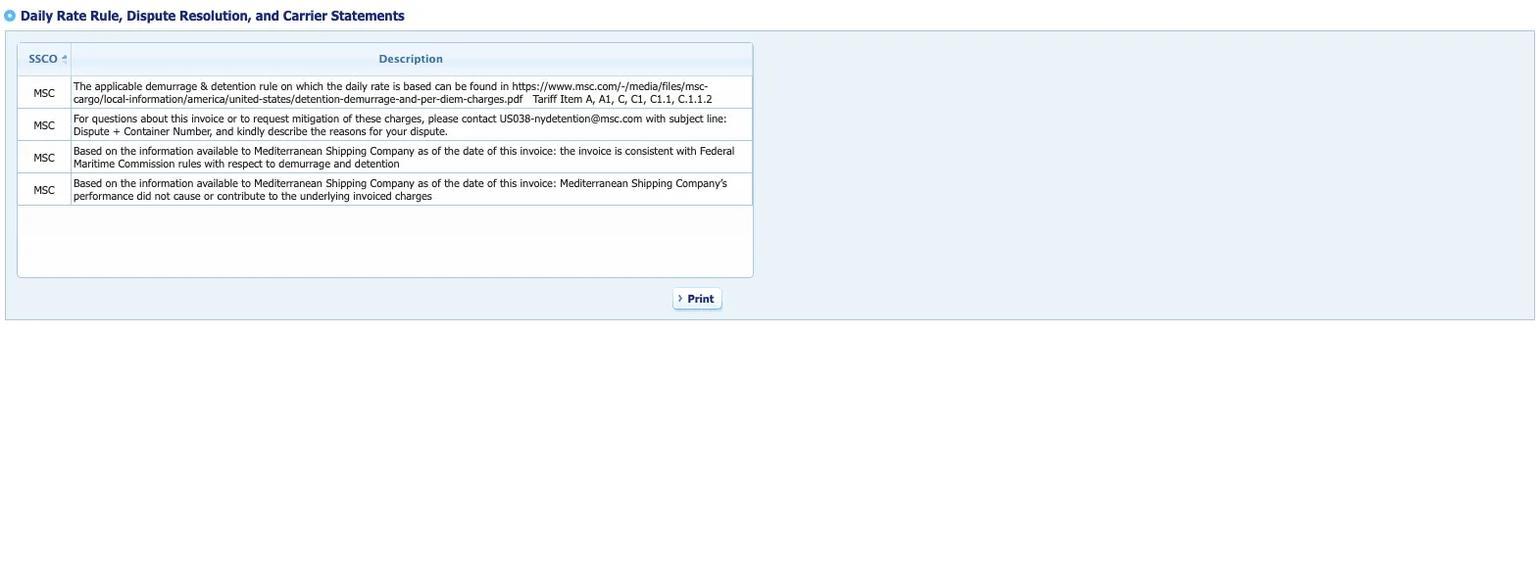 Task type: locate. For each thing, give the bounding box(es) containing it.
for questions about this invoice or to request mitigation of these charges, please contact us038-nydetention@msc.com with subject line: dispute + container number, and kindly describe the reasons for your dispute. cell
[[72, 109, 753, 141]]

2 vertical spatial this
[[500, 177, 517, 189]]

kindly
[[237, 125, 265, 137]]

msc cell
[[18, 76, 72, 109], [18, 109, 72, 141], [18, 141, 72, 174], [18, 174, 72, 206]]

is
[[393, 79, 400, 92], [615, 144, 622, 157]]

4 msc cell from the top
[[18, 174, 72, 206]]

shipping
[[326, 144, 367, 157], [326, 177, 367, 189], [632, 177, 673, 189]]

us038-
[[500, 112, 535, 125]]

on down maritime
[[105, 177, 117, 189]]

to down respect
[[241, 177, 251, 189]]

as
[[418, 144, 428, 157], [418, 177, 428, 189]]

0 horizontal spatial detention
[[211, 79, 256, 92]]

1 as from the top
[[418, 144, 428, 157]]

2 msc from the top
[[34, 118, 55, 131]]

a,
[[586, 92, 596, 105]]

1 vertical spatial and
[[216, 125, 234, 137]]

1 vertical spatial date
[[463, 177, 484, 189]]

to left the request on the top of the page
[[241, 112, 250, 125]]

resolution,
[[180, 8, 252, 24]]

msc left performance
[[34, 183, 55, 196]]

mediterranean inside "based on the information available to mediterranean shipping company as of the date of this invoice: the invoice is consistent with federal maritime commission rules with respect to demurrage and detention"
[[254, 144, 323, 157]]

print
[[688, 292, 714, 305]]

0 vertical spatial on
[[281, 79, 293, 92]]

invoice: for the
[[520, 144, 557, 157]]

based inside based on the information available to mediterranean shipping company as of the date of this invoice: mediterranean shipping company's performance did not cause or contribute to the underlying invoiced charges
[[74, 177, 102, 189]]

this inside "based on the information available to mediterranean shipping company as of the date of this invoice: the invoice is consistent with federal maritime commission rules with respect to demurrage and detention"
[[500, 144, 517, 157]]

with down the c1.1,
[[646, 112, 666, 125]]

with left the federal
[[677, 144, 697, 157]]

not
[[155, 189, 170, 202]]

1 row from the top
[[18, 76, 753, 109]]

row containing for questions about this invoice or to request mitigation of these charges, please contact us038-nydetention@msc.com with subject line: dispute + container number, and kindly describe the reasons for your dispute.
[[18, 109, 753, 141]]

0 vertical spatial is
[[393, 79, 400, 92]]

rule
[[259, 79, 278, 92]]

0 vertical spatial date
[[463, 144, 484, 157]]

mediterranean for underlying
[[254, 177, 323, 189]]

2 row from the top
[[18, 109, 753, 141]]

based down maritime
[[74, 177, 102, 189]]

invoice down information/america/united-
[[191, 112, 224, 125]]

4 row from the top
[[18, 174, 753, 206]]

and
[[256, 8, 280, 24], [216, 125, 234, 137], [334, 157, 351, 170]]

the down nydetention@msc.com
[[560, 144, 576, 157]]

1 vertical spatial invoice:
[[520, 177, 557, 189]]

company inside based on the information available to mediterranean shipping company as of the date of this invoice: mediterranean shipping company's performance did not cause or contribute to the underlying invoiced charges
[[370, 177, 415, 189]]

1 available from the top
[[197, 144, 238, 157]]

and down reasons
[[334, 157, 351, 170]]

request
[[253, 112, 289, 125]]

shipping for demurrage
[[326, 144, 367, 157]]

invoice
[[191, 112, 224, 125], [579, 144, 612, 157]]

0 horizontal spatial dispute
[[74, 125, 109, 137]]

based on the information available to mediterranean shipping company as of the date of this invoice: the invoice is consistent with federal maritime commission rules with respect to demurrage and detention
[[74, 144, 738, 170]]

to right respect
[[266, 157, 275, 170]]

company down your
[[370, 144, 415, 157]]

available inside "based on the information available to mediterranean shipping company as of the date of this invoice: the invoice is consistent with federal maritime commission rules with respect to demurrage and detention"
[[197, 144, 238, 157]]

shipping for invoiced
[[326, 177, 367, 189]]

0 vertical spatial detention
[[211, 79, 256, 92]]

mediterranean down describe
[[254, 144, 323, 157]]

1 vertical spatial company
[[370, 177, 415, 189]]

1 vertical spatial available
[[197, 177, 238, 189]]

1 vertical spatial on
[[105, 144, 117, 157]]

on
[[281, 79, 293, 92], [105, 144, 117, 157], [105, 177, 117, 189]]

dispute right rule,
[[127, 8, 176, 24]]

description column header
[[72, 43, 753, 76]]

msc for based on the information available to mediterranean shipping company as of the date of this invoice: the invoice is consistent with federal maritime commission rules with respect to demurrage and detention
[[34, 151, 55, 163]]

invoice inside "based on the information available to mediterranean shipping company as of the date of this invoice: the invoice is consistent with federal maritime commission rules with respect to demurrage and detention"
[[579, 144, 612, 157]]

of
[[343, 112, 352, 125], [432, 144, 441, 157], [487, 144, 497, 157], [432, 177, 441, 189], [487, 177, 497, 189]]

based
[[74, 144, 102, 157], [74, 177, 102, 189]]

2 company from the top
[[370, 177, 415, 189]]

2 msc cell from the top
[[18, 109, 72, 141]]

1 company from the top
[[370, 144, 415, 157]]

shipping inside "based on the information available to mediterranean shipping company as of the date of this invoice: the invoice is consistent with federal maritime commission rules with respect to demurrage and detention"
[[326, 144, 367, 157]]

invoice: inside "based on the information available to mediterranean shipping company as of the date of this invoice: the invoice is consistent with federal maritime commission rules with respect to demurrage and detention"
[[520, 144, 557, 157]]

this inside based on the information available to mediterranean shipping company as of the date of this invoice: mediterranean shipping company's performance did not cause or contribute to the underlying invoiced charges
[[500, 177, 517, 189]]

cargo/local-
[[74, 92, 129, 105]]

information for or
[[139, 177, 194, 189]]

print link
[[688, 292, 714, 305]]

1 horizontal spatial invoice
[[579, 144, 612, 157]]

0 vertical spatial this
[[171, 112, 188, 125]]

as down the based on the information available to mediterranean shipping company as of the date of this invoice: the invoice is consistent with federal maritime commission rules with respect to demurrage and detention "cell"
[[418, 177, 428, 189]]

company down "based on the information available to mediterranean shipping company as of the date of this invoice: the invoice is consistent with federal maritime commission rules with respect to demurrage and detention"
[[370, 177, 415, 189]]

1 vertical spatial or
[[204, 189, 214, 202]]

available inside based on the information available to mediterranean shipping company as of the date of this invoice: mediterranean shipping company's performance did not cause or contribute to the underlying invoiced charges
[[197, 177, 238, 189]]

msc left maritime
[[34, 151, 55, 163]]

0 vertical spatial invoice:
[[520, 144, 557, 157]]

on right rule
[[281, 79, 293, 92]]

1 horizontal spatial with
[[646, 112, 666, 125]]

3 row from the top
[[18, 141, 753, 174]]

1 horizontal spatial is
[[615, 144, 622, 157]]

2 information from the top
[[139, 177, 194, 189]]

the
[[327, 79, 342, 92], [311, 125, 326, 137], [121, 144, 136, 157], [444, 144, 460, 157], [560, 144, 576, 157], [121, 177, 136, 189], [444, 177, 460, 189], [281, 189, 297, 202]]

demurrage left the &
[[146, 79, 197, 92]]

4 msc from the top
[[34, 183, 55, 196]]

is left consistent
[[615, 144, 622, 157]]

1 msc cell from the top
[[18, 76, 72, 109]]

available for contribute
[[197, 177, 238, 189]]

0 horizontal spatial invoice
[[191, 112, 224, 125]]

0 vertical spatial as
[[418, 144, 428, 157]]

on for contribute
[[105, 177, 117, 189]]

date inside based on the information available to mediterranean shipping company as of the date of this invoice: mediterranean shipping company's performance did not cause or contribute to the underlying invoiced charges
[[463, 177, 484, 189]]

information
[[139, 144, 194, 157], [139, 177, 194, 189]]

as down dispute.
[[418, 144, 428, 157]]

and inside "based on the information available to mediterranean shipping company as of the date of this invoice: the invoice is consistent with federal maritime commission rules with respect to demurrage and detention"
[[334, 157, 351, 170]]

as inside "based on the information available to mediterranean shipping company as of the date of this invoice: the invoice is consistent with federal maritime commission rules with respect to demurrage and detention"
[[418, 144, 428, 157]]

msc cell down ssco column header
[[18, 76, 72, 109]]

reasons
[[330, 125, 366, 137]]

as for and
[[418, 144, 428, 157]]

information down container
[[139, 144, 194, 157]]

1 horizontal spatial dispute
[[127, 8, 176, 24]]

1 information from the top
[[139, 144, 194, 157]]

invoice: inside based on the information available to mediterranean shipping company as of the date of this invoice: mediterranean shipping company's performance did not cause or contribute to the underlying invoiced charges
[[520, 177, 557, 189]]

1 vertical spatial is
[[615, 144, 622, 157]]

2 as from the top
[[418, 177, 428, 189]]

please
[[428, 112, 459, 125]]

applicable
[[95, 79, 142, 92]]

and left "kindly"
[[216, 125, 234, 137]]

the left reasons
[[311, 125, 326, 137]]

mediterranean down respect
[[254, 177, 323, 189]]

cause
[[174, 189, 201, 202]]

available
[[197, 144, 238, 157], [197, 177, 238, 189]]

invoice:
[[520, 144, 557, 157], [520, 177, 557, 189]]

based on the information available to mediterranean shipping company as of the date of this invoice: mediterranean shipping company's performance did not cause or contribute to the underlying invoiced charges
[[74, 177, 731, 202]]

row header
[[18, 43, 753, 76]]

is inside the applicable demurrage & detention rule on which the daily rate is based can be found in https://www.msc.com/-/media/files/msc- cargo/local-information/america/united-states/detention-demurrage-and-per-diem-charges.pdf   tariff item a, a1, c, c1, c1.1, c.1.1.2
[[393, 79, 400, 92]]

on for rules
[[105, 144, 117, 157]]

msc cell left performance
[[18, 174, 72, 206]]

2 available from the top
[[197, 177, 238, 189]]

1 horizontal spatial detention
[[355, 157, 400, 170]]

did
[[137, 189, 151, 202]]

invoice down nydetention@msc.com
[[579, 144, 612, 157]]

1 vertical spatial based
[[74, 177, 102, 189]]

0 horizontal spatial with
[[205, 157, 225, 170]]

1 vertical spatial dispute
[[74, 125, 109, 137]]

to
[[241, 112, 250, 125], [241, 144, 251, 157], [266, 157, 275, 170], [241, 177, 251, 189], [269, 189, 278, 202]]

0 vertical spatial information
[[139, 144, 194, 157]]

dispute left '+'
[[74, 125, 109, 137]]

+
[[113, 125, 121, 137]]

msc
[[34, 86, 55, 99], [34, 118, 55, 131], [34, 151, 55, 163], [34, 183, 55, 196]]

0 horizontal spatial or
[[204, 189, 214, 202]]

available down number,
[[197, 144, 238, 157]]

based down for
[[74, 144, 102, 157]]

with right rules
[[205, 157, 225, 170]]

company
[[370, 144, 415, 157], [370, 177, 415, 189]]

0 vertical spatial dispute
[[127, 8, 176, 24]]

3 msc cell from the top
[[18, 141, 72, 174]]

this inside for questions about this invoice or to request mitigation of these charges, please contact us038-nydetention@msc.com with subject line: dispute + container number, and kindly describe the reasons for your dispute.
[[171, 112, 188, 125]]

ssco
[[29, 51, 58, 64]]

for questions about this invoice or to request mitigation of these charges, please contact us038-nydetention@msc.com with subject line: dispute + container number, and kindly describe the reasons for your dispute.
[[74, 112, 731, 137]]

the right charges
[[444, 177, 460, 189]]

msc cell for the applicable demurrage & detention rule on which the daily rate is based can be found in https://www.msc.com/-/media/files/msc- cargo/local-information/america/united-states/detention-demurrage-and-per-diem-charges.pdf   tariff item a, a1, c, c1, c1.1, c.1.1.2
[[18, 76, 72, 109]]

invoice: for mediterranean
[[520, 177, 557, 189]]

date inside "based on the information available to mediterranean shipping company as of the date of this invoice: the invoice is consistent with federal maritime commission rules with respect to demurrage and detention"
[[463, 144, 484, 157]]

detention
[[211, 79, 256, 92], [355, 157, 400, 170]]

on down '+'
[[105, 144, 117, 157]]

as inside based on the information available to mediterranean shipping company as of the date of this invoice: mediterranean shipping company's performance did not cause or contribute to the underlying invoiced charges
[[418, 177, 428, 189]]

row containing based on the information available to mediterranean shipping company as of the date of this invoice: the invoice is consistent with federal maritime commission rules with respect to demurrage and detention
[[18, 141, 753, 174]]

dispute
[[127, 8, 176, 24], [74, 125, 109, 137]]

2 date from the top
[[463, 177, 484, 189]]

1 horizontal spatial demurrage
[[279, 157, 330, 170]]

detention right the &
[[211, 79, 256, 92]]

3 msc from the top
[[34, 151, 55, 163]]

invoice inside for questions about this invoice or to request mitigation of these charges, please contact us038-nydetention@msc.com with subject line: dispute + container number, and kindly describe the reasons for your dispute.
[[191, 112, 224, 125]]

2 vertical spatial and
[[334, 157, 351, 170]]

information inside based on the information available to mediterranean shipping company as of the date of this invoice: mediterranean shipping company's performance did not cause or contribute to the underlying invoiced charges
[[139, 177, 194, 189]]

demurrage
[[146, 79, 197, 92], [279, 157, 330, 170]]

0 horizontal spatial is
[[393, 79, 400, 92]]

msc cell left for
[[18, 109, 72, 141]]

0 vertical spatial or
[[227, 112, 237, 125]]

row
[[18, 76, 753, 109], [18, 109, 753, 141], [18, 141, 753, 174], [18, 174, 753, 206]]

is right the rate
[[393, 79, 400, 92]]

and left "carrier"
[[256, 8, 280, 24]]

2 horizontal spatial and
[[334, 157, 351, 170]]

2 based from the top
[[74, 177, 102, 189]]

information/america/united-
[[129, 92, 263, 105]]

1 vertical spatial demurrage
[[279, 157, 330, 170]]

0 vertical spatial demurrage
[[146, 79, 197, 92]]

on inside based on the information available to mediterranean shipping company as of the date of this invoice: mediterranean shipping company's performance did not cause or contribute to the underlying invoiced charges
[[105, 177, 117, 189]]

based inside "based on the information available to mediterranean shipping company as of the date of this invoice: the invoice is consistent with federal maritime commission rules with respect to demurrage and detention"
[[74, 144, 102, 157]]

msc cell for for questions about this invoice or to request mitigation of these charges, please contact us038-nydetention@msc.com with subject line: dispute + container number, and kindly describe the reasons for your dispute.
[[18, 109, 72, 141]]

the left underlying
[[281, 189, 297, 202]]

or right "cause"
[[204, 189, 214, 202]]

demurrage down describe
[[279, 157, 330, 170]]

about
[[141, 112, 168, 125]]

of inside for questions about this invoice or to request mitigation of these charges, please contact us038-nydetention@msc.com with subject line: dispute + container number, and kindly describe the reasons for your dispute.
[[343, 112, 352, 125]]

detention down for
[[355, 157, 400, 170]]

daily rate rule, dispute resolution, and carrier statements
[[21, 8, 405, 24]]

2 invoice: from the top
[[520, 177, 557, 189]]

underlying
[[300, 189, 350, 202]]

information down commission
[[139, 177, 194, 189]]

1 vertical spatial information
[[139, 177, 194, 189]]

or
[[227, 112, 237, 125], [204, 189, 214, 202]]

0 horizontal spatial demurrage
[[146, 79, 197, 92]]

1 horizontal spatial and
[[256, 8, 280, 24]]

1 date from the top
[[463, 144, 484, 157]]

date
[[463, 144, 484, 157], [463, 177, 484, 189]]

available down rules
[[197, 177, 238, 189]]

date right charges
[[463, 177, 484, 189]]

daily
[[21, 8, 53, 24]]

1 msc from the top
[[34, 86, 55, 99]]

description
[[379, 51, 443, 64]]

msc for for questions about this invoice or to request mitigation of these charges, please contact us038-nydetention@msc.com with subject line: dispute + container number, and kindly describe the reasons for your dispute.
[[34, 118, 55, 131]]

msc cell left maritime
[[18, 141, 72, 174]]

company inside "based on the information available to mediterranean shipping company as of the date of this invoice: the invoice is consistent with federal maritime commission rules with respect to demurrage and detention"
[[370, 144, 415, 157]]

item
[[560, 92, 583, 105]]

msc down ssco column header
[[34, 86, 55, 99]]

the
[[74, 79, 92, 92]]

container
[[124, 125, 170, 137]]

or inside for questions about this invoice or to request mitigation of these charges, please contact us038-nydetention@msc.com with subject line: dispute + container number, and kindly describe the reasons for your dispute.
[[227, 112, 237, 125]]

or left the request on the top of the page
[[227, 112, 237, 125]]

row header containing ssco
[[18, 43, 753, 76]]

this
[[171, 112, 188, 125], [500, 144, 517, 157], [500, 177, 517, 189]]

this for demurrage
[[500, 144, 517, 157]]

asc image
[[58, 49, 73, 60]]

0 vertical spatial available
[[197, 144, 238, 157]]

1 vertical spatial this
[[500, 144, 517, 157]]

2 horizontal spatial with
[[677, 144, 697, 157]]

and-
[[399, 92, 421, 105]]

1 invoice: from the top
[[520, 144, 557, 157]]

desc image
[[58, 54, 73, 66]]

date down contact
[[463, 144, 484, 157]]

information inside "based on the information available to mediterranean shipping company as of the date of this invoice: the invoice is consistent with federal maritime commission rules with respect to demurrage and detention"
[[139, 144, 194, 157]]

mediterranean for to
[[254, 144, 323, 157]]

detention inside the applicable demurrage & detention rule on which the daily rate is based can be found in https://www.msc.com/-/media/files/msc- cargo/local-information/america/united-states/detention-demurrage-and-per-diem-charges.pdf   tariff item a, a1, c, c1, c1.1, c.1.1.2
[[211, 79, 256, 92]]

0 vertical spatial company
[[370, 144, 415, 157]]

1 vertical spatial as
[[418, 177, 428, 189]]

demurrage inside "based on the information available to mediterranean shipping company as of the date of this invoice: the invoice is consistent with federal maritime commission rules with respect to demurrage and detention"
[[279, 157, 330, 170]]

1 horizontal spatial or
[[227, 112, 237, 125]]

1 vertical spatial invoice
[[579, 144, 612, 157]]

subject
[[670, 112, 704, 125]]

with
[[646, 112, 666, 125], [677, 144, 697, 157], [205, 157, 225, 170]]

the left daily
[[327, 79, 342, 92]]

0 vertical spatial invoice
[[191, 112, 224, 125]]

0 vertical spatial based
[[74, 144, 102, 157]]

msc left for
[[34, 118, 55, 131]]

1 vertical spatial detention
[[355, 157, 400, 170]]

2 vertical spatial on
[[105, 177, 117, 189]]

0 horizontal spatial and
[[216, 125, 234, 137]]

1 based from the top
[[74, 144, 102, 157]]

on inside "based on the information available to mediterranean shipping company as of the date of this invoice: the invoice is consistent with federal maritime commission rules with respect to demurrage and detention"
[[105, 144, 117, 157]]



Task type: describe. For each thing, give the bounding box(es) containing it.
states/detention-
[[263, 92, 344, 105]]

c,
[[618, 92, 628, 105]]

the down dispute.
[[444, 144, 460, 157]]

mediterranean down consistent
[[560, 177, 629, 189]]

be
[[455, 79, 467, 92]]

to right contribute
[[269, 189, 278, 202]]

dispute.
[[410, 125, 448, 137]]

consistent
[[626, 144, 673, 157]]

for
[[74, 112, 89, 125]]

https://www.msc.com/-
[[513, 79, 626, 92]]

/media/files/msc-
[[625, 79, 708, 92]]

diem-
[[440, 92, 467, 105]]

c1,
[[631, 92, 647, 105]]

which
[[296, 79, 324, 92]]

charges.pdf
[[467, 92, 523, 105]]

line:
[[707, 112, 727, 125]]

the applicable demurrage & detention rule on which the daily rate is based can be found in https://www.msc.com/-/media/files/msc- cargo/local-information/america/united-states/detention-demurrage-and-per-diem-charges.pdf   tariff item a, a1, c, c1, c1.1, c.1.1.2 cell
[[72, 76, 753, 109]]

the inside the applicable demurrage & detention rule on which the daily rate is based can be found in https://www.msc.com/-/media/files/msc- cargo/local-information/america/united-states/detention-demurrage-and-per-diem-charges.pdf   tariff item a, a1, c, c1, c1.1, c.1.1.2
[[327, 79, 342, 92]]

on inside the applicable demurrage & detention rule on which the daily rate is based can be found in https://www.msc.com/-/media/files/msc- cargo/local-information/america/united-states/detention-demurrage-and-per-diem-charges.pdf   tariff item a, a1, c, c1, c1.1, c.1.1.2
[[281, 79, 293, 92]]

daily
[[346, 79, 368, 92]]

the down container
[[121, 144, 136, 157]]

demurrage-
[[344, 92, 399, 105]]

contribute
[[217, 189, 265, 202]]

for
[[370, 125, 383, 137]]

based on the information available to mediterranean shipping company as of the date of this invoice: the invoice is consistent with federal maritime commission rules with respect to demurrage and detention cell
[[72, 141, 753, 174]]

information for commission
[[139, 144, 194, 157]]

these
[[356, 112, 381, 125]]

number,
[[173, 125, 213, 137]]

with inside for questions about this invoice or to request mitigation of these charges, please contact us038-nydetention@msc.com with subject line: dispute + container number, and kindly describe the reasons for your dispute.
[[646, 112, 666, 125]]

contact
[[462, 112, 497, 125]]

found
[[470, 79, 497, 92]]

nydetention@msc.com
[[535, 112, 643, 125]]

per-
[[421, 92, 440, 105]]

dispute inside for questions about this invoice or to request mitigation of these charges, please contact us038-nydetention@msc.com with subject line: dispute + container number, and kindly describe the reasons for your dispute.
[[74, 125, 109, 137]]

commission
[[118, 157, 175, 170]]

charges
[[395, 189, 432, 202]]

statements
[[331, 8, 405, 24]]

your
[[386, 125, 407, 137]]

describe
[[268, 125, 308, 137]]

is inside "based on the information available to mediterranean shipping company as of the date of this invoice: the invoice is consistent with federal maritime commission rules with respect to demurrage and detention"
[[615, 144, 622, 157]]

to down "kindly"
[[241, 144, 251, 157]]

available for rules
[[197, 144, 238, 157]]

to inside for questions about this invoice or to request mitigation of these charges, please contact us038-nydetention@msc.com with subject line: dispute + container number, and kindly describe the reasons for your dispute.
[[241, 112, 250, 125]]

based
[[404, 79, 432, 92]]

row containing the applicable demurrage & detention rule on which the daily rate is based can be found in https://www.msc.com/-/media/files/msc- cargo/local-information/america/united-states/detention-demurrage-and-per-diem-charges.pdf   tariff item a, a1, c, c1, c1.1, c.1.1.2
[[18, 76, 753, 109]]

or inside based on the information available to mediterranean shipping company as of the date of this invoice: mediterranean shipping company's performance did not cause or contribute to the underlying invoiced charges
[[204, 189, 214, 202]]

invoiced
[[353, 189, 392, 202]]

mitigation
[[292, 112, 340, 125]]

rate
[[57, 8, 86, 24]]

rate
[[371, 79, 390, 92]]

can
[[435, 79, 452, 92]]

date for the
[[463, 144, 484, 157]]

based for based on the information available to mediterranean shipping company as of the date of this invoice: the invoice is consistent with federal maritime commission rules with respect to demurrage and detention
[[74, 144, 102, 157]]

company for charges
[[370, 177, 415, 189]]

msc for based on the information available to mediterranean shipping company as of the date of this invoice: mediterranean shipping company's performance did not cause or contribute to the underlying invoiced charges
[[34, 183, 55, 196]]

&
[[201, 79, 208, 92]]

rule,
[[90, 8, 123, 24]]

tariff
[[533, 92, 557, 105]]

federal
[[700, 144, 735, 157]]

date for mediterranean
[[463, 177, 484, 189]]

c.1.1.2
[[679, 92, 712, 105]]

a1,
[[599, 92, 615, 105]]

as for charges
[[418, 177, 428, 189]]

maritime
[[74, 157, 115, 170]]

carrier
[[283, 8, 327, 24]]

respect
[[228, 157, 263, 170]]

the left did
[[121, 177, 136, 189]]

charges,
[[385, 112, 425, 125]]

demurrage inside the applicable demurrage & detention rule on which the daily rate is based can be found in https://www.msc.com/-/media/files/msc- cargo/local-information/america/united-states/detention-demurrage-and-per-diem-charges.pdf   tariff item a, a1, c, c1, c1.1, c.1.1.2
[[146, 79, 197, 92]]

questions
[[92, 112, 137, 125]]

based on the information available to mediterranean shipping company as of the date of this invoice: mediterranean shipping company's performance did not cause or contribute to the underlying invoiced charges cell
[[72, 174, 753, 206]]

company's
[[676, 177, 727, 189]]

c1.1,
[[650, 92, 675, 105]]

rules
[[178, 157, 201, 170]]

the applicable demurrage & detention rule on which the daily rate is based can be found in https://www.msc.com/-/media/files/msc- cargo/local-information/america/united-states/detention-demurrage-and-per-diem-charges.pdf   tariff item a, a1, c, c1, c1.1, c.1.1.2
[[74, 79, 712, 105]]

ssco column header
[[18, 43, 73, 76]]

msc cell for based on the information available to mediterranean shipping company as of the date of this invoice: the invoice is consistent with federal maritime commission rules with respect to demurrage and detention
[[18, 141, 72, 174]]

company for and
[[370, 144, 415, 157]]

row containing based on the information available to mediterranean shipping company as of the date of this invoice: mediterranean shipping company's performance did not cause or contribute to the underlying invoiced charges
[[18, 174, 753, 206]]

in
[[501, 79, 509, 92]]

msc for the applicable demurrage & detention rule on which the daily rate is based can be found in https://www.msc.com/-/media/files/msc- cargo/local-information/america/united-states/detention-demurrage-and-per-diem-charges.pdf   tariff item a, a1, c, c1, c1.1, c.1.1.2
[[34, 86, 55, 99]]

based for based on the information available to mediterranean shipping company as of the date of this invoice: mediterranean shipping company's performance did not cause or contribute to the underlying invoiced charges
[[74, 177, 102, 189]]

this for invoiced
[[500, 177, 517, 189]]

performance
[[74, 189, 134, 202]]

0 vertical spatial and
[[256, 8, 280, 24]]

and inside for questions about this invoice or to request mitigation of these charges, please contact us038-nydetention@msc.com with subject line: dispute + container number, and kindly describe the reasons for your dispute.
[[216, 125, 234, 137]]

msc cell for based on the information available to mediterranean shipping company as of the date of this invoice: mediterranean shipping company's performance did not cause or contribute to the underlying invoiced charges
[[18, 174, 72, 206]]

the inside for questions about this invoice or to request mitigation of these charges, please contact us038-nydetention@msc.com with subject line: dispute + container number, and kindly describe the reasons for your dispute.
[[311, 125, 326, 137]]

detention inside "based on the information available to mediterranean shipping company as of the date of this invoice: the invoice is consistent with federal maritime commission rules with respect to demurrage and detention"
[[355, 157, 400, 170]]



Task type: vqa. For each thing, say whether or not it's contained in the screenshot.
text field at the top left
no



